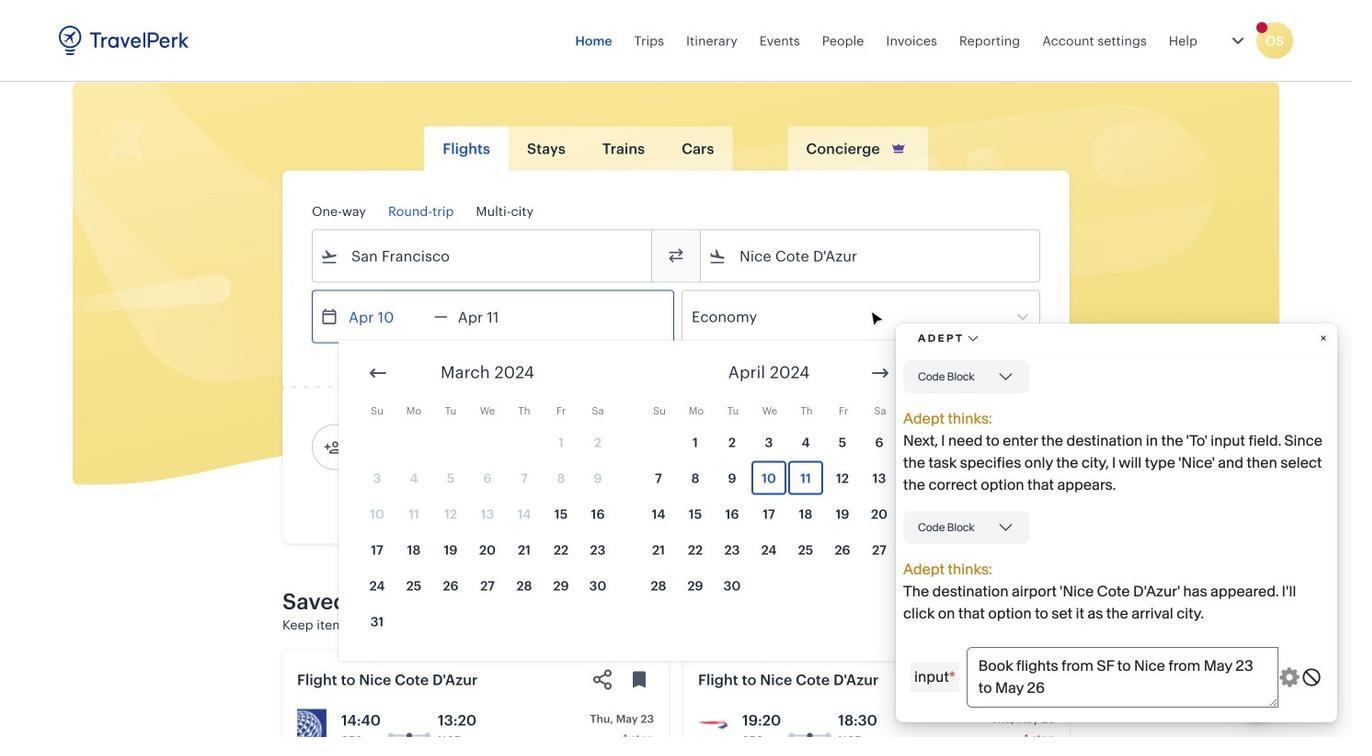 Task type: describe. For each thing, give the bounding box(es) containing it.
united airlines image
[[297, 710, 327, 738]]

move backward to switch to the previous month. image
[[367, 363, 389, 385]]

From search field
[[339, 242, 627, 271]]

To search field
[[727, 242, 1016, 271]]



Task type: vqa. For each thing, say whether or not it's contained in the screenshot.
United Airlines ICON
yes



Task type: locate. For each thing, give the bounding box(es) containing it.
Depart text field
[[339, 291, 434, 343]]

british airways image
[[698, 710, 728, 738]]

calendar application
[[339, 341, 1352, 662]]

Return text field
[[448, 291, 544, 343]]

move forward to switch to the next month. image
[[869, 363, 892, 385]]



